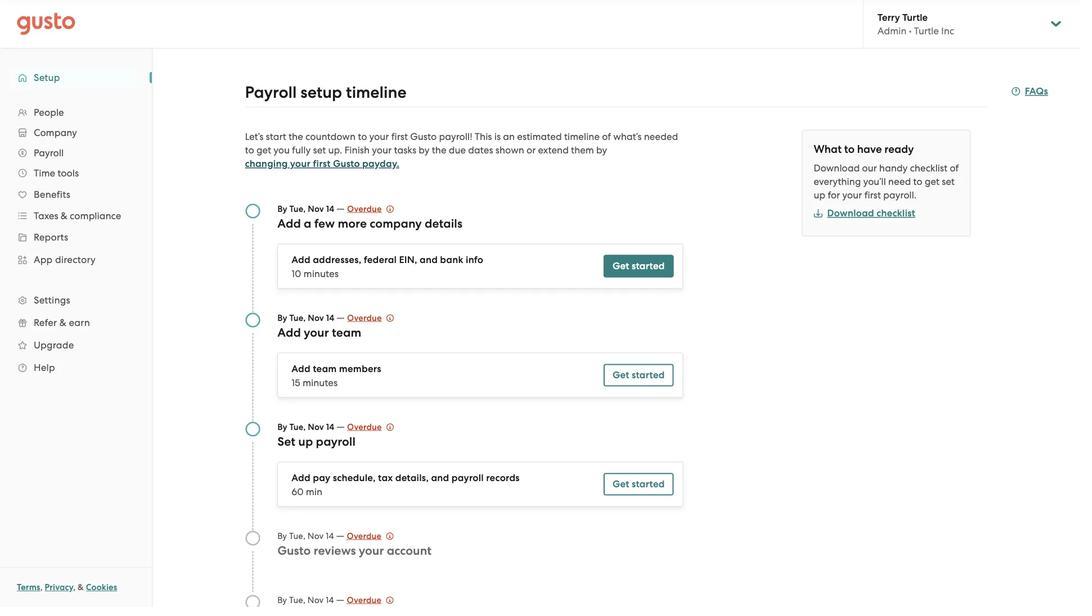 Task type: locate. For each thing, give the bounding box(es) containing it.
terms link
[[17, 583, 40, 593]]

1 overdue from the top
[[347, 204, 382, 214]]

to left have
[[844, 143, 855, 156]]

nov up reviews
[[308, 531, 324, 541]]

0 horizontal spatial the
[[289, 131, 303, 142]]

1 horizontal spatial by
[[597, 145, 607, 156]]

3 by tue, nov 14 — from the top
[[278, 421, 347, 432]]

3 get started from the top
[[613, 479, 665, 490]]

1 vertical spatial payroll
[[34, 147, 64, 159]]

gusto left reviews
[[278, 544, 311, 558]]

— down reviews
[[336, 594, 345, 606]]

finish
[[345, 145, 370, 156]]

extend
[[538, 145, 569, 156]]

by tue, nov 14 — up reviews
[[278, 530, 347, 542]]

1 horizontal spatial ,
[[73, 583, 76, 593]]

by tue, nov 14 — for reviews
[[278, 530, 347, 542]]

taxes & compliance button
[[11, 206, 141, 226]]

overdue button up add a few more company details
[[347, 202, 394, 216]]

checklist
[[910, 163, 948, 174], [877, 208, 916, 219]]

nov up add your team
[[308, 313, 324, 323]]

get
[[613, 261, 630, 272], [613, 370, 630, 381], [613, 479, 630, 490]]

benefits link
[[11, 185, 141, 205]]

privacy link
[[45, 583, 73, 593]]

3 tue, from the top
[[289, 422, 306, 432]]

addresses,
[[313, 254, 362, 266]]

set
[[313, 145, 326, 156], [942, 176, 955, 187]]

home image
[[17, 13, 75, 35]]

by down changing
[[278, 204, 287, 214]]

0 horizontal spatial gusto
[[278, 544, 311, 558]]

download inside 'download our handy checklist of everything you'll need to get set up for your first payroll.'
[[814, 163, 860, 174]]

5 by from the top
[[278, 596, 287, 605]]

download
[[814, 163, 860, 174], [827, 208, 874, 219]]

1 horizontal spatial set
[[942, 176, 955, 187]]

download for download our handy checklist of everything you'll need to get set up for your first payroll.
[[814, 163, 860, 174]]

3 overdue button from the top
[[347, 421, 394, 434]]

overdue up set up payroll
[[347, 422, 382, 432]]

setup
[[301, 83, 342, 102]]

by tue, nov 14 — for your
[[278, 312, 347, 323]]

to inside 'download our handy checklist of everything you'll need to get set up for your first payroll.'
[[914, 176, 923, 187]]

nov for reviews
[[308, 531, 324, 541]]

details
[[425, 217, 463, 231]]

get for add your team
[[613, 370, 630, 381]]

circle blank image
[[245, 531, 261, 547]]

0 horizontal spatial by
[[419, 145, 430, 156]]

— up reviews
[[336, 530, 345, 542]]

2 by from the top
[[278, 313, 287, 323]]

refer & earn
[[34, 317, 90, 329]]

your right for
[[843, 190, 862, 201]]

compliance
[[70, 210, 121, 222]]

1 vertical spatial get started
[[613, 370, 665, 381]]

1 vertical spatial team
[[313, 364, 337, 375]]

overdue button for few
[[347, 202, 394, 216]]

timeline inside let's start the countdown to your first gusto payroll! this is an estimated                     timeline of what's needed to get you fully set up.
[[564, 131, 600, 142]]

1 by tue, nov 14 — from the top
[[278, 203, 347, 214]]

by right tasks at the left top of page
[[419, 145, 430, 156]]

the
[[289, 131, 303, 142], [432, 145, 447, 156]]

2 get from the top
[[613, 370, 630, 381]]

team up members
[[332, 326, 361, 340]]

by
[[278, 204, 287, 214], [278, 313, 287, 323], [278, 422, 287, 432], [278, 531, 287, 541], [278, 596, 287, 605]]

payroll up time
[[34, 147, 64, 159]]

& right 'taxes'
[[61, 210, 67, 222]]

payroll button
[[11, 143, 141, 163]]

0 vertical spatial started
[[632, 261, 665, 272]]

1 by from the top
[[278, 204, 287, 214]]

— up add your team
[[337, 312, 345, 323]]

payroll
[[245, 83, 297, 102], [34, 147, 64, 159]]

0 vertical spatial download
[[814, 163, 860, 174]]

by up add your team
[[278, 313, 287, 323]]

1 vertical spatial get
[[925, 176, 940, 187]]

1 horizontal spatial of
[[950, 163, 959, 174]]

first inside 'download our handy checklist of everything you'll need to get set up for your first payroll.'
[[865, 190, 881, 201]]

terms
[[17, 583, 40, 593]]

get started button
[[604, 255, 674, 278], [604, 364, 674, 387], [604, 474, 674, 496]]

terry turtle admin • turtle inc
[[878, 11, 954, 36]]

set inside 'download our handy checklist of everything you'll need to get set up for your first payroll.'
[[942, 176, 955, 187]]

taxes
[[34, 210, 58, 222]]

and right details,
[[431, 473, 449, 484]]

2 vertical spatial get started button
[[604, 474, 674, 496]]

overdue up add your team
[[347, 313, 382, 323]]

tue, up add your team
[[289, 313, 306, 323]]

minutes right 15
[[303, 377, 338, 389]]

14 up add your team
[[326, 313, 334, 323]]

your right reviews
[[359, 544, 384, 558]]

download down for
[[827, 208, 874, 219]]

payroll up start at left top
[[245, 83, 297, 102]]

14 up reviews
[[326, 531, 334, 541]]

first up tasks at the left top of page
[[391, 131, 408, 142]]

everything
[[814, 176, 861, 187]]

overdue button
[[347, 202, 394, 216], [347, 311, 394, 325], [347, 421, 394, 434], [347, 530, 394, 543], [347, 594, 394, 607]]

1 horizontal spatial timeline
[[564, 131, 600, 142]]

minutes down addresses,
[[304, 268, 339, 279]]

add inside add pay schedule, tax details, and payroll records 60 min
[[292, 473, 311, 484]]

dates
[[468, 145, 493, 156]]

up left for
[[814, 190, 826, 201]]

payroll up 'pay'
[[316, 435, 356, 449]]

4 by from the top
[[278, 531, 287, 541]]

3 get started button from the top
[[604, 474, 674, 496]]

first inside let's start the countdown to your first gusto payroll! this is an estimated                     timeline of what's needed to get you fully set up.
[[391, 131, 408, 142]]

by tue, nov 14 — down reviews
[[278, 594, 347, 606]]

pay
[[313, 473, 331, 484]]

1 horizontal spatial up
[[814, 190, 826, 201]]

by for gusto reviews your account
[[278, 531, 287, 541]]

your up finish
[[369, 131, 389, 142]]

your up the add team members 15 minutes
[[304, 326, 329, 340]]

people
[[34, 107, 64, 118]]

0 horizontal spatial of
[[602, 131, 611, 142]]

nov for your
[[308, 313, 324, 323]]

add inside the add team members 15 minutes
[[292, 364, 311, 375]]

tue, up a
[[289, 204, 306, 214]]

4 14 from the top
[[326, 531, 334, 541]]

1 horizontal spatial payroll
[[245, 83, 297, 102]]

0 horizontal spatial payroll
[[316, 435, 356, 449]]

turtle
[[903, 11, 928, 23], [914, 25, 939, 36]]

add for add addresses, federal ein, and bank info 10 minutes
[[292, 254, 311, 266]]

terms , privacy , & cookies
[[17, 583, 117, 593]]

up right set
[[298, 435, 313, 449]]

timeline up them
[[564, 131, 600, 142]]

team inside the add team members 15 minutes
[[313, 364, 337, 375]]

nov for up
[[308, 422, 324, 432]]

1 horizontal spatial first
[[391, 131, 408, 142]]

tue, for up
[[289, 422, 306, 432]]

1 horizontal spatial the
[[432, 145, 447, 156]]

1 get started button from the top
[[604, 255, 674, 278]]

5 overdue button from the top
[[347, 594, 394, 607]]

have
[[857, 143, 882, 156]]

you'll
[[864, 176, 886, 187]]

payroll inside dropdown button
[[34, 147, 64, 159]]

— up more
[[337, 203, 345, 214]]

0 vertical spatial checklist
[[910, 163, 948, 174]]

1 vertical spatial download
[[827, 208, 874, 219]]

finish your tasks by the due dates shown or extend them by changing your first gusto payday.
[[245, 145, 607, 170]]

team left members
[[313, 364, 337, 375]]

4 tue, from the top
[[289, 531, 306, 541]]

get
[[257, 145, 271, 156], [925, 176, 940, 187]]

1 vertical spatial of
[[950, 163, 959, 174]]

0 horizontal spatial get
[[257, 145, 271, 156]]

first down you'll
[[865, 190, 881, 201]]

2 vertical spatial started
[[632, 479, 665, 490]]

payroll for payroll setup timeline
[[245, 83, 297, 102]]

2 vertical spatial get started
[[613, 479, 665, 490]]

by right circle blank image
[[278, 531, 287, 541]]

set right 'need'
[[942, 176, 955, 187]]

2 vertical spatial first
[[865, 190, 881, 201]]

3 overdue from the top
[[347, 422, 382, 432]]

and
[[420, 254, 438, 266], [431, 473, 449, 484]]

of
[[602, 131, 611, 142], [950, 163, 959, 174]]

first down "up."
[[313, 158, 331, 170]]

2 horizontal spatial gusto
[[410, 131, 437, 142]]

overdue button down gusto reviews your account
[[347, 594, 394, 607]]

4 overdue button from the top
[[347, 530, 394, 543]]

0 vertical spatial first
[[391, 131, 408, 142]]

1 horizontal spatial get
[[925, 176, 940, 187]]

4 overdue from the top
[[347, 531, 382, 542]]

&
[[61, 210, 67, 222], [60, 317, 66, 329], [78, 583, 84, 593]]

by for add your team
[[278, 313, 287, 323]]

download for download checklist
[[827, 208, 874, 219]]

overdue button up gusto reviews your account
[[347, 530, 394, 543]]

payday.
[[362, 158, 400, 170]]

2 14 from the top
[[326, 313, 334, 323]]

2 get started button from the top
[[604, 364, 674, 387]]

minutes inside the add team members 15 minutes
[[303, 377, 338, 389]]

overdue
[[347, 204, 382, 214], [347, 313, 382, 323], [347, 422, 382, 432], [347, 531, 382, 542], [347, 596, 382, 606]]

, left cookies
[[73, 583, 76, 593]]

your inside 'download our handy checklist of everything you'll need to get set up for your first payroll.'
[[843, 190, 862, 201]]

add
[[278, 217, 301, 231], [292, 254, 311, 266], [278, 326, 301, 340], [292, 364, 311, 375], [292, 473, 311, 484]]

3 get from the top
[[613, 479, 630, 490]]

1 horizontal spatial payroll
[[452, 473, 484, 484]]

5 by tue, nov 14 — from the top
[[278, 594, 347, 606]]

get right 'need'
[[925, 176, 940, 187]]

tue, down 60
[[289, 531, 306, 541]]

first inside finish your tasks by the due dates shown or extend them by changing your first gusto payday.
[[313, 158, 331, 170]]

your
[[369, 131, 389, 142], [372, 145, 392, 156], [290, 158, 311, 170], [843, 190, 862, 201], [304, 326, 329, 340], [359, 544, 384, 558]]

changing your first gusto payday. button
[[245, 157, 400, 171]]

overdue button up members
[[347, 311, 394, 325]]

2 started from the top
[[632, 370, 665, 381]]

2 horizontal spatial first
[[865, 190, 881, 201]]

nov up a
[[308, 204, 324, 214]]

2 vertical spatial &
[[78, 583, 84, 593]]

overdue down gusto reviews your account
[[347, 596, 382, 606]]

0 vertical spatial get
[[613, 261, 630, 272]]

by right them
[[597, 145, 607, 156]]

add your team
[[278, 326, 361, 340]]

ein,
[[399, 254, 417, 266]]

& inside dropdown button
[[61, 210, 67, 222]]

1 vertical spatial set
[[942, 176, 955, 187]]

1 vertical spatial get started button
[[604, 364, 674, 387]]

2 get started from the top
[[613, 370, 665, 381]]

started for add your team
[[632, 370, 665, 381]]

, left privacy
[[40, 583, 43, 593]]

overdue for payroll
[[347, 422, 382, 432]]

the up fully
[[289, 131, 303, 142]]

overdue up add a few more company details
[[347, 204, 382, 214]]

timeline
[[346, 83, 407, 102], [564, 131, 600, 142]]

overdue for team
[[347, 313, 382, 323]]

list
[[0, 102, 152, 379]]

0 vertical spatial get
[[257, 145, 271, 156]]

3 started from the top
[[632, 479, 665, 490]]

1 vertical spatial payroll
[[452, 473, 484, 484]]

0 vertical spatial &
[[61, 210, 67, 222]]

checklist down payroll.
[[877, 208, 916, 219]]

0 horizontal spatial first
[[313, 158, 331, 170]]

payroll!
[[439, 131, 472, 142]]

0 vertical spatial payroll
[[245, 83, 297, 102]]

1 vertical spatial minutes
[[303, 377, 338, 389]]

an
[[503, 131, 515, 142]]

up.
[[328, 145, 342, 156]]

the left due
[[432, 145, 447, 156]]

download up everything
[[814, 163, 860, 174]]

team
[[332, 326, 361, 340], [313, 364, 337, 375]]

0 vertical spatial set
[[313, 145, 326, 156]]

to up finish
[[358, 131, 367, 142]]

turtle right •
[[914, 25, 939, 36]]

set inside let's start the countdown to your first gusto payroll! this is an estimated                     timeline of what's needed to get you fully set up.
[[313, 145, 326, 156]]

overdue up gusto reviews your account
[[347, 531, 382, 542]]

setup link
[[11, 68, 141, 88]]

started for set up payroll
[[632, 479, 665, 490]]

time tools
[[34, 168, 79, 179]]

& left cookies
[[78, 583, 84, 593]]

tue, up set
[[289, 422, 306, 432]]

gusto up finish your tasks by the due dates shown or extend them by changing your first gusto payday.
[[410, 131, 437, 142]]

1 vertical spatial timeline
[[564, 131, 600, 142]]

2 overdue button from the top
[[347, 311, 394, 325]]

nov up set up payroll
[[308, 422, 324, 432]]

,
[[40, 583, 43, 593], [73, 583, 76, 593]]

overdue for your
[[347, 531, 382, 542]]

set up changing your first gusto payday. button
[[313, 145, 326, 156]]

by right circle blank icon
[[278, 596, 287, 605]]

gusto navigation element
[[0, 48, 152, 397]]

account
[[387, 544, 432, 558]]

0 vertical spatial minutes
[[304, 268, 339, 279]]

— up set up payroll
[[337, 421, 345, 432]]

1 vertical spatial &
[[60, 317, 66, 329]]

payroll inside add pay schedule, tax details, and payroll records 60 min
[[452, 473, 484, 484]]

turtle up •
[[903, 11, 928, 23]]

time tools button
[[11, 163, 141, 183]]

— for payroll
[[337, 421, 345, 432]]

terry
[[878, 11, 900, 23]]

to right 'need'
[[914, 176, 923, 187]]

first for for
[[865, 190, 881, 201]]

1 vertical spatial turtle
[[914, 25, 939, 36]]

1 horizontal spatial gusto
[[333, 158, 360, 170]]

gusto down finish
[[333, 158, 360, 170]]

settings link
[[11, 290, 141, 311]]

1 started from the top
[[632, 261, 665, 272]]

1 vertical spatial up
[[298, 435, 313, 449]]

minutes inside 'add addresses, federal ein, and bank info 10 minutes'
[[304, 268, 339, 279]]

1 tue, from the top
[[289, 204, 306, 214]]

1 vertical spatial the
[[432, 145, 447, 156]]

0 vertical spatial get started button
[[604, 255, 674, 278]]

0 vertical spatial gusto
[[410, 131, 437, 142]]

add inside 'add addresses, federal ein, and bank info 10 minutes'
[[292, 254, 311, 266]]

of inside 'download our handy checklist of everything you'll need to get set up for your first payroll.'
[[950, 163, 959, 174]]

taxes & compliance
[[34, 210, 121, 222]]

nov down reviews
[[308, 596, 324, 605]]

0 horizontal spatial ,
[[40, 583, 43, 593]]

2 tue, from the top
[[289, 313, 306, 323]]

0 horizontal spatial payroll
[[34, 147, 64, 159]]

1 vertical spatial gusto
[[333, 158, 360, 170]]

& left earn
[[60, 317, 66, 329]]

gusto inside finish your tasks by the due dates shown or extend them by changing your first gusto payday.
[[333, 158, 360, 170]]

— for few
[[337, 203, 345, 214]]

0 vertical spatial up
[[814, 190, 826, 201]]

payroll
[[316, 435, 356, 449], [452, 473, 484, 484]]

first
[[391, 131, 408, 142], [313, 158, 331, 170], [865, 190, 881, 201]]

1 vertical spatial get
[[613, 370, 630, 381]]

timeline right setup
[[346, 83, 407, 102]]

14 for up
[[326, 422, 334, 432]]

0 vertical spatial of
[[602, 131, 611, 142]]

1 vertical spatial and
[[431, 473, 449, 484]]

14 up few
[[326, 204, 334, 214]]

gusto reviews your account
[[278, 544, 432, 558]]

0 vertical spatial get started
[[613, 261, 665, 272]]

checklist up 'need'
[[910, 163, 948, 174]]

get started button for add your team
[[604, 364, 674, 387]]

by up set
[[278, 422, 287, 432]]

0 vertical spatial the
[[289, 131, 303, 142]]

get up changing
[[257, 145, 271, 156]]

by tue, nov 14 — up set up payroll
[[278, 421, 347, 432]]

3 by from the top
[[278, 422, 287, 432]]

2 overdue from the top
[[347, 313, 382, 323]]

get started for payroll
[[613, 479, 665, 490]]

add for add pay schedule, tax details, and payroll records 60 min
[[292, 473, 311, 484]]

1 vertical spatial started
[[632, 370, 665, 381]]

1 vertical spatial first
[[313, 158, 331, 170]]

1 14 from the top
[[326, 204, 334, 214]]

14 for reviews
[[326, 531, 334, 541]]

14 down reviews
[[326, 596, 334, 605]]

get started
[[613, 261, 665, 272], [613, 370, 665, 381], [613, 479, 665, 490]]

by for add a few more company details
[[278, 204, 287, 214]]

2 by tue, nov 14 — from the top
[[278, 312, 347, 323]]

checklist inside 'download our handy checklist of everything you'll need to get set up for your first payroll.'
[[910, 163, 948, 174]]

2 vertical spatial get
[[613, 479, 630, 490]]

by tue, nov 14 — up add your team
[[278, 312, 347, 323]]

tue, right circle blank icon
[[289, 596, 306, 605]]

0 vertical spatial and
[[420, 254, 438, 266]]

0 horizontal spatial timeline
[[346, 83, 407, 102]]

and right ein,
[[420, 254, 438, 266]]

3 14 from the top
[[326, 422, 334, 432]]

0 horizontal spatial up
[[298, 435, 313, 449]]

shown
[[496, 145, 524, 156]]

0 horizontal spatial set
[[313, 145, 326, 156]]

1 overdue button from the top
[[347, 202, 394, 216]]

overdue button up tax
[[347, 421, 394, 434]]

14
[[326, 204, 334, 214], [326, 313, 334, 323], [326, 422, 334, 432], [326, 531, 334, 541], [326, 596, 334, 605]]

bank
[[440, 254, 464, 266]]

overdue button for team
[[347, 311, 394, 325]]

our
[[862, 163, 877, 174]]

get inside 'download our handy checklist of everything you'll need to get set up for your first payroll.'
[[925, 176, 940, 187]]

by tue, nov 14 — up a
[[278, 203, 347, 214]]

4 by tue, nov 14 — from the top
[[278, 530, 347, 542]]

14 up set up payroll
[[326, 422, 334, 432]]

payroll left records
[[452, 473, 484, 484]]

upgrade link
[[11, 335, 141, 356]]

let's
[[245, 131, 264, 142]]

help link
[[11, 358, 141, 378]]



Task type: describe. For each thing, give the bounding box(es) containing it.
people button
[[11, 102, 141, 123]]

0 vertical spatial turtle
[[903, 11, 928, 23]]

due
[[449, 145, 466, 156]]

needed
[[644, 131, 678, 142]]

0 vertical spatial timeline
[[346, 83, 407, 102]]

inc
[[942, 25, 954, 36]]

and inside add pay schedule, tax details, and payroll records 60 min
[[431, 473, 449, 484]]

get inside let's start the countdown to your first gusto payroll! this is an estimated                     timeline of what's needed to get you fully set up.
[[257, 145, 271, 156]]

what
[[814, 143, 842, 156]]

download our handy checklist of everything you'll need to get set up for your first payroll.
[[814, 163, 959, 201]]

help
[[34, 362, 55, 374]]

by tue, nov 14 — for a
[[278, 203, 347, 214]]

tools
[[58, 168, 79, 179]]

cookies button
[[86, 581, 117, 595]]

setup
[[34, 72, 60, 83]]

need
[[889, 176, 911, 187]]

overdue button for your
[[347, 530, 394, 543]]

a
[[304, 217, 311, 231]]

tasks
[[394, 145, 416, 156]]

reports link
[[11, 227, 141, 248]]

you
[[274, 145, 290, 156]]

get started button for set up payroll
[[604, 474, 674, 496]]

company button
[[11, 123, 141, 143]]

tue, for your
[[289, 313, 306, 323]]

to down let's
[[245, 145, 254, 156]]

by tue, nov 14 — for up
[[278, 421, 347, 432]]

overdue for few
[[347, 204, 382, 214]]

tax
[[378, 473, 393, 484]]

5 14 from the top
[[326, 596, 334, 605]]

circle blank image
[[245, 595, 261, 608]]

tue, for reviews
[[289, 531, 306, 541]]

let's start the countdown to your first gusto payroll! this is an estimated                     timeline of what's needed to get you fully set up.
[[245, 131, 678, 156]]

members
[[339, 364, 381, 375]]

directory
[[55, 254, 96, 266]]

or
[[527, 145, 536, 156]]

add pay schedule, tax details, and payroll records 60 min
[[292, 473, 520, 498]]

upgrade
[[34, 340, 74, 351]]

add for add team members 15 minutes
[[292, 364, 311, 375]]

1 vertical spatial checklist
[[877, 208, 916, 219]]

14 for your
[[326, 313, 334, 323]]

1 by from the left
[[419, 145, 430, 156]]

them
[[571, 145, 594, 156]]

info
[[466, 254, 483, 266]]

get for set up payroll
[[613, 479, 630, 490]]

14 for a
[[326, 204, 334, 214]]

the inside let's start the countdown to your first gusto payroll! this is an estimated                     timeline of what's needed to get you fully set up.
[[289, 131, 303, 142]]

refer & earn link
[[11, 313, 141, 333]]

app directory
[[34, 254, 96, 266]]

app directory link
[[11, 250, 141, 270]]

refer
[[34, 317, 57, 329]]

what's
[[614, 131, 642, 142]]

1 , from the left
[[40, 583, 43, 593]]

handy
[[880, 163, 908, 174]]

gusto inside let's start the countdown to your first gusto payroll! this is an estimated                     timeline of what's needed to get you fully set up.
[[410, 131, 437, 142]]

time
[[34, 168, 55, 179]]

benefits
[[34, 189, 70, 200]]

10
[[292, 268, 301, 279]]

changing
[[245, 158, 288, 170]]

5 overdue from the top
[[347, 596, 382, 606]]

admin
[[878, 25, 907, 36]]

— for your
[[336, 530, 345, 542]]

for
[[828, 190, 840, 201]]

schedule,
[[333, 473, 376, 484]]

your inside let's start the countdown to your first gusto payroll! this is an estimated                     timeline of what's needed to get you fully set up.
[[369, 131, 389, 142]]

add for add a few more company details
[[278, 217, 301, 231]]

min
[[306, 486, 323, 498]]

reports
[[34, 232, 68, 243]]

estimated
[[517, 131, 562, 142]]

0 vertical spatial payroll
[[316, 435, 356, 449]]

this
[[475, 131, 492, 142]]

•
[[909, 25, 912, 36]]

get started for team
[[613, 370, 665, 381]]

cookies
[[86, 583, 117, 593]]

add for add your team
[[278, 326, 301, 340]]

company
[[34, 127, 77, 138]]

payroll for payroll
[[34, 147, 64, 159]]

of inside let's start the countdown to your first gusto payroll! this is an estimated                     timeline of what's needed to get you fully set up.
[[602, 131, 611, 142]]

your up the payday.
[[372, 145, 392, 156]]

faqs
[[1025, 86, 1048, 97]]

and inside 'add addresses, federal ein, and bank info 10 minutes'
[[420, 254, 438, 266]]

overdue button for payroll
[[347, 421, 394, 434]]

1 get started from the top
[[613, 261, 665, 272]]

first for changing
[[313, 158, 331, 170]]

list containing people
[[0, 102, 152, 379]]

fully
[[292, 145, 311, 156]]

add addresses, federal ein, and bank info 10 minutes
[[292, 254, 483, 279]]

is
[[494, 131, 501, 142]]

& for compliance
[[61, 210, 67, 222]]

records
[[486, 473, 520, 484]]

download checklist
[[827, 208, 916, 219]]

federal
[[364, 254, 397, 266]]

app
[[34, 254, 53, 266]]

countdown
[[306, 131, 356, 142]]

nov for a
[[308, 204, 324, 214]]

tue, for a
[[289, 204, 306, 214]]

by for set up payroll
[[278, 422, 287, 432]]

your down fully
[[290, 158, 311, 170]]

the inside finish your tasks by the due dates shown or extend them by changing your first gusto payday.
[[432, 145, 447, 156]]

2 by from the left
[[597, 145, 607, 156]]

— for team
[[337, 312, 345, 323]]

few
[[314, 217, 335, 231]]

2 , from the left
[[73, 583, 76, 593]]

set up payroll
[[278, 435, 356, 449]]

& for earn
[[60, 317, 66, 329]]

payroll.
[[884, 190, 917, 201]]

earn
[[69, 317, 90, 329]]

what to have ready
[[814, 143, 914, 156]]

faqs button
[[1012, 85, 1048, 98]]

up inside 'download our handy checklist of everything you'll need to get set up for your first payroll.'
[[814, 190, 826, 201]]

ready
[[885, 143, 914, 156]]

company
[[370, 217, 422, 231]]

5 tue, from the top
[[289, 596, 306, 605]]

set
[[278, 435, 296, 449]]

15
[[292, 377, 300, 389]]

60
[[292, 486, 304, 498]]

0 vertical spatial team
[[332, 326, 361, 340]]

1 get from the top
[[613, 261, 630, 272]]

add team members 15 minutes
[[292, 364, 381, 389]]

2 vertical spatial gusto
[[278, 544, 311, 558]]



Task type: vqa. For each thing, say whether or not it's contained in the screenshot.
bottom &
yes



